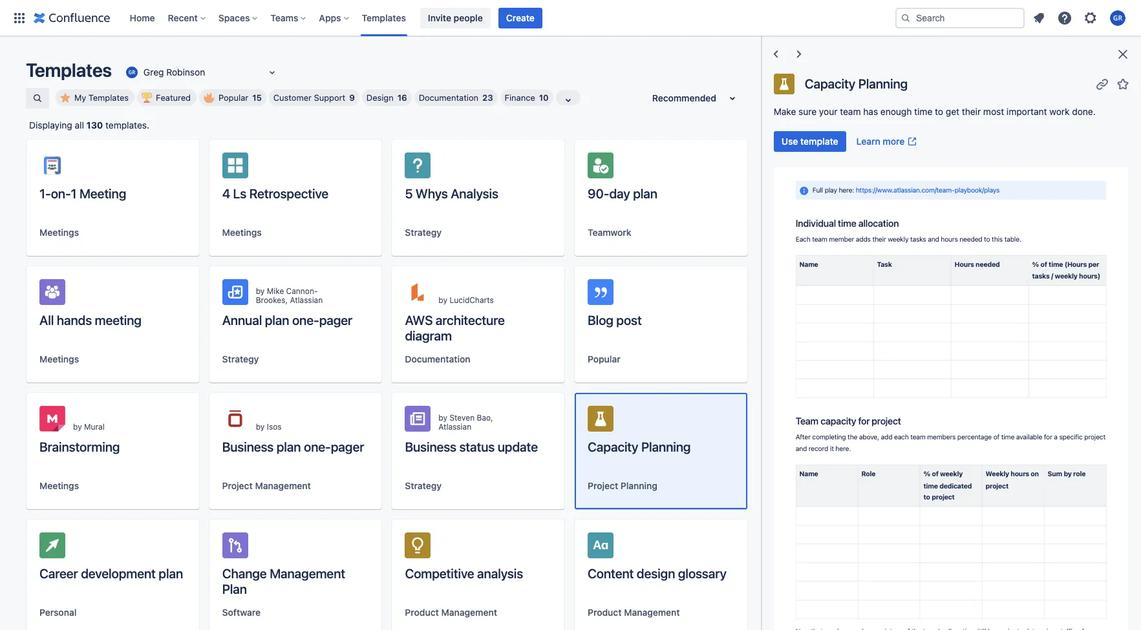 Task type: locate. For each thing, give the bounding box(es) containing it.
1 horizontal spatial business
[[405, 440, 457, 455]]

meetings down ls
[[222, 227, 262, 238]]

1 horizontal spatial atlassian
[[439, 422, 472, 432]]

10
[[539, 93, 549, 103]]

0 horizontal spatial atlassian
[[290, 296, 323, 305]]

1 project from the left
[[222, 481, 253, 492]]

business down steven
[[405, 440, 457, 455]]

meetings button down brainstorming
[[39, 480, 79, 493]]

support
[[314, 93, 346, 103]]

business down 'by isos'
[[222, 440, 274, 455]]

share link image
[[1095, 76, 1111, 92]]

create
[[506, 12, 535, 23]]

by inside the by mike cannon- brookes, atlassian
[[256, 287, 265, 296]]

make
[[774, 106, 797, 117]]

annual
[[222, 313, 262, 328]]

home link
[[126, 7, 159, 28]]

aws
[[405, 313, 433, 328]]

your
[[820, 106, 838, 117]]

strategy button down annual
[[222, 353, 259, 366]]

1 vertical spatial capacity planning
[[588, 440, 691, 455]]

most
[[984, 106, 1005, 117]]

update
[[498, 440, 538, 455]]

learn more
[[857, 136, 905, 147]]

strategy for 5
[[405, 227, 442, 238]]

1 vertical spatial planning
[[642, 440, 691, 455]]

management inside change management plan
[[270, 567, 345, 582]]

capacity up the project planning
[[588, 440, 639, 455]]

change management plan
[[222, 567, 345, 597]]

0 horizontal spatial product management button
[[405, 607, 497, 620]]

0 horizontal spatial business
[[222, 440, 274, 455]]

1 business from the left
[[222, 440, 274, 455]]

product down content
[[588, 607, 622, 618]]

project for business plan one-pager
[[222, 481, 253, 492]]

architecture
[[436, 313, 505, 328]]

2 business from the left
[[405, 440, 457, 455]]

templates inside "link"
[[362, 12, 406, 23]]

invite people button
[[420, 7, 491, 28]]

work
[[1050, 106, 1070, 117]]

confluence image
[[34, 10, 110, 26], [34, 10, 110, 26]]

management right change
[[270, 567, 345, 582]]

notification icon image
[[1032, 10, 1047, 26]]

strategy for annual
[[222, 354, 259, 365]]

meetings button
[[39, 226, 79, 239], [222, 226, 262, 239], [39, 353, 79, 366], [39, 480, 79, 493]]

0 vertical spatial strategy
[[405, 227, 442, 238]]

product management for competitive
[[405, 607, 497, 618]]

popular
[[219, 93, 249, 103], [588, 354, 621, 365]]

business
[[222, 440, 274, 455], [405, 440, 457, 455]]

0 vertical spatial capacity planning
[[805, 76, 908, 91]]

1 product management from the left
[[405, 607, 497, 618]]

1 horizontal spatial project
[[588, 481, 619, 492]]

2 product from the left
[[588, 607, 622, 618]]

project
[[222, 481, 253, 492], [588, 481, 619, 492]]

software
[[222, 607, 261, 618]]

mike
[[267, 287, 284, 296]]

0 horizontal spatial product
[[405, 607, 439, 618]]

spaces
[[219, 12, 250, 23]]

1 vertical spatial documentation
[[405, 354, 471, 365]]

recent button
[[164, 7, 211, 28]]

use template
[[782, 136, 839, 147]]

by mike cannon- brookes, atlassian
[[256, 287, 323, 305]]

1 vertical spatial strategy
[[222, 354, 259, 365]]

meetings down all
[[39, 354, 79, 365]]

atlassian up annual plan one-pager
[[290, 296, 323, 305]]

team
[[840, 106, 861, 117]]

management for competitive
[[442, 607, 497, 618]]

1 vertical spatial capacity
[[588, 440, 639, 455]]

annual plan one-pager
[[222, 313, 353, 328]]

ls
[[233, 186, 247, 201]]

pager
[[319, 313, 353, 328], [331, 440, 364, 455]]

pager for business plan one-pager
[[331, 440, 364, 455]]

popular button
[[588, 353, 621, 366]]

templates right apps popup button
[[362, 12, 406, 23]]

learn more link
[[849, 131, 926, 152]]

analysis
[[451, 186, 499, 201]]

product for content design glossary
[[588, 607, 622, 618]]

2 product management from the left
[[588, 607, 680, 618]]

meetings for hands
[[39, 354, 79, 365]]

management
[[255, 481, 311, 492], [270, 567, 345, 582], [442, 607, 497, 618], [624, 607, 680, 618]]

management down "competitive analysis"
[[442, 607, 497, 618]]

0 horizontal spatial product management
[[405, 607, 497, 618]]

one- down cannon-
[[292, 313, 319, 328]]

career
[[39, 567, 78, 582]]

0 horizontal spatial project
[[222, 481, 253, 492]]

1 horizontal spatial product
[[588, 607, 622, 618]]

career development plan
[[39, 567, 183, 582]]

whys
[[416, 186, 448, 201]]

1 product management button from the left
[[405, 607, 497, 620]]

capacity planning up the project planning
[[588, 440, 691, 455]]

product management button down design
[[588, 607, 680, 620]]

strategy button down business status update
[[405, 480, 442, 493]]

1 product from the left
[[405, 607, 439, 618]]

by inside by steven bao, atlassian
[[439, 413, 448, 423]]

meetings button for ls
[[222, 226, 262, 239]]

banner containing home
[[0, 0, 1142, 36]]

1 horizontal spatial product management
[[588, 607, 680, 618]]

banner
[[0, 0, 1142, 36]]

atlassian up business status update
[[439, 422, 472, 432]]

meetings button for hands
[[39, 353, 79, 366]]

plan
[[633, 186, 658, 201], [265, 313, 289, 328], [277, 440, 301, 455], [159, 567, 183, 582]]

0 horizontal spatial capacity
[[588, 440, 639, 455]]

product management down the competitive
[[405, 607, 497, 618]]

1 horizontal spatial popular
[[588, 354, 621, 365]]

templates inside button
[[89, 93, 129, 103]]

more
[[883, 136, 905, 147]]

popular down the 'blog'
[[588, 354, 621, 365]]

0 vertical spatial popular
[[219, 93, 249, 103]]

product management down design
[[588, 607, 680, 618]]

strategy down business status update
[[405, 481, 442, 492]]

1 horizontal spatial capacity planning
[[805, 76, 908, 91]]

documentation
[[419, 93, 479, 103], [405, 354, 471, 365]]

business plan one-pager
[[222, 440, 364, 455]]

management down design
[[624, 607, 680, 618]]

by left lucidcharts
[[439, 296, 448, 305]]

meetings button down ls
[[222, 226, 262, 239]]

2 product management button from the left
[[588, 607, 680, 620]]

by left the mural
[[73, 422, 82, 432]]

1 vertical spatial popular
[[588, 354, 621, 365]]

project inside 'project planning' button
[[588, 481, 619, 492]]

1 vertical spatial pager
[[331, 440, 364, 455]]

product down the competitive
[[405, 607, 439, 618]]

post
[[617, 313, 642, 328]]

customer support 9
[[274, 93, 355, 103]]

0 vertical spatial pager
[[319, 313, 353, 328]]

documentation for documentation
[[405, 354, 471, 365]]

status
[[460, 440, 495, 455]]

2 vertical spatial strategy
[[405, 481, 442, 492]]

capacity up your
[[805, 76, 856, 91]]

project inside project management button
[[222, 481, 253, 492]]

0 vertical spatial templates
[[362, 12, 406, 23]]

management inside button
[[255, 481, 311, 492]]

featured button
[[137, 89, 197, 106]]

meeting
[[95, 313, 142, 328]]

0 vertical spatial capacity
[[805, 76, 856, 91]]

aws architecture diagram
[[405, 313, 505, 344]]

analysis
[[477, 567, 523, 582]]

2 vertical spatial planning
[[621, 481, 658, 492]]

strategy down whys
[[405, 227, 442, 238]]

meetings button down on-
[[39, 226, 79, 239]]

meetings button down all
[[39, 353, 79, 366]]

product for competitive analysis
[[405, 607, 439, 618]]

capacity planning up team
[[805, 76, 908, 91]]

1 vertical spatial atlassian
[[439, 422, 472, 432]]

by for aws architecture diagram
[[439, 296, 448, 305]]

meetings
[[39, 227, 79, 238], [222, 227, 262, 238], [39, 354, 79, 365], [39, 481, 79, 492]]

by left steven
[[439, 413, 448, 423]]

strategy button down whys
[[405, 226, 442, 239]]

by for annual plan one-pager
[[256, 287, 265, 296]]

0 vertical spatial strategy button
[[405, 226, 442, 239]]

one- up "project management"
[[304, 440, 331, 455]]

0 vertical spatial one-
[[292, 313, 319, 328]]

atlassian inside the by mike cannon- brookes, atlassian
[[290, 296, 323, 305]]

23
[[483, 93, 493, 103]]

all
[[75, 120, 84, 131]]

by left the mike
[[256, 287, 265, 296]]

strategy down annual
[[222, 354, 259, 365]]

plan
[[222, 582, 247, 597]]

documentation left 23 at the left top of the page
[[419, 93, 479, 103]]

templates up my
[[26, 59, 112, 81]]

16
[[398, 93, 407, 103]]

project for capacity planning
[[588, 481, 619, 492]]

by for business status update
[[439, 413, 448, 423]]

atlassian
[[290, 296, 323, 305], [439, 422, 472, 432]]

apps button
[[315, 7, 354, 28]]

their
[[962, 106, 981, 117]]

personal button
[[39, 607, 77, 620]]

None text field
[[124, 66, 127, 79]]

management down business plan one-pager
[[255, 481, 311, 492]]

0 horizontal spatial popular
[[219, 93, 249, 103]]

next template image
[[792, 47, 807, 62]]

template
[[801, 136, 839, 147]]

product management button down the competitive
[[405, 607, 497, 620]]

5 whys analysis
[[405, 186, 499, 201]]

1 vertical spatial strategy button
[[222, 353, 259, 366]]

90-day plan
[[588, 186, 658, 201]]

1 vertical spatial one-
[[304, 440, 331, 455]]

130
[[86, 120, 103, 131]]

people
[[454, 12, 483, 23]]

meetings down on-
[[39, 227, 79, 238]]

settings icon image
[[1084, 10, 1099, 26]]

templates right my
[[89, 93, 129, 103]]

meetings for ls
[[222, 227, 262, 238]]

my templates
[[74, 93, 129, 103]]

planning inside button
[[621, 481, 658, 492]]

1 vertical spatial templates
[[26, 59, 112, 81]]

strategy for business
[[405, 481, 442, 492]]

pager for annual plan one-pager
[[319, 313, 353, 328]]

2 vertical spatial templates
[[89, 93, 129, 103]]

1 horizontal spatial product management button
[[588, 607, 680, 620]]

planning
[[859, 76, 908, 91], [642, 440, 691, 455], [621, 481, 658, 492]]

2 project from the left
[[588, 481, 619, 492]]

home
[[130, 12, 155, 23]]

1-
[[39, 186, 51, 201]]

product
[[405, 607, 439, 618], [588, 607, 622, 618]]

help icon image
[[1058, 10, 1073, 26]]

popular left 15
[[219, 93, 249, 103]]

customer
[[274, 93, 312, 103]]

2 vertical spatial strategy button
[[405, 480, 442, 493]]

by left isos
[[256, 422, 265, 432]]

documentation down 'diagram'
[[405, 354, 471, 365]]

0 vertical spatial documentation
[[419, 93, 479, 103]]

product management for content
[[588, 607, 680, 618]]

0 vertical spatial atlassian
[[290, 296, 323, 305]]



Task type: describe. For each thing, give the bounding box(es) containing it.
one- for business
[[304, 440, 331, 455]]

development
[[81, 567, 156, 582]]

search image
[[901, 13, 911, 23]]

finance 10
[[505, 93, 549, 103]]

plan right day
[[633, 186, 658, 201]]

project management
[[222, 481, 311, 492]]

competitive analysis
[[405, 567, 523, 582]]

star capacity planning image
[[1116, 76, 1131, 92]]

blog post
[[588, 313, 642, 328]]

templates link
[[358, 7, 410, 28]]

by steven bao, atlassian
[[439, 413, 493, 432]]

by for brainstorming
[[73, 422, 82, 432]]

strategy button for business
[[405, 480, 442, 493]]

brookes,
[[256, 296, 288, 305]]

create link
[[499, 7, 543, 28]]

more categories image
[[561, 93, 576, 108]]

done.
[[1073, 106, 1096, 117]]

lucidcharts
[[450, 296, 494, 305]]

design 16
[[367, 93, 407, 103]]

displaying all 130 templates.
[[29, 120, 149, 131]]

steven
[[450, 413, 475, 423]]

appswitcher icon image
[[12, 10, 27, 26]]

my
[[74, 93, 86, 103]]

business status update
[[405, 440, 538, 455]]

documentation for documentation 23
[[419, 93, 479, 103]]

finance
[[505, 93, 535, 103]]

design
[[637, 567, 676, 582]]

important
[[1007, 106, 1048, 117]]

mural
[[84, 422, 105, 432]]

featured
[[156, 93, 191, 103]]

strategy button for 5
[[405, 226, 442, 239]]

plan down isos
[[277, 440, 301, 455]]

invite
[[428, 12, 452, 23]]

meetings down brainstorming
[[39, 481, 79, 492]]

use template button
[[774, 131, 847, 152]]

meetings button for on-
[[39, 226, 79, 239]]

recommended
[[653, 93, 717, 104]]

sure
[[799, 106, 817, 117]]

management for business
[[255, 481, 311, 492]]

business for business status update
[[405, 440, 457, 455]]

content
[[588, 567, 634, 582]]

documentation 23
[[419, 93, 493, 103]]

isos
[[267, 422, 282, 432]]

atlassian inside by steven bao, atlassian
[[439, 422, 472, 432]]

brainstorming
[[39, 440, 120, 455]]

project planning
[[588, 481, 658, 492]]

templates.
[[105, 120, 149, 131]]

one- for annual
[[292, 313, 319, 328]]

hands
[[57, 313, 92, 328]]

blog
[[588, 313, 614, 328]]

has
[[864, 106, 879, 117]]

robinson
[[166, 66, 205, 77]]

use
[[782, 136, 799, 147]]

make sure your team has enough time to get their most important work done.
[[774, 106, 1096, 117]]

0 horizontal spatial capacity planning
[[588, 440, 691, 455]]

apps
[[319, 12, 341, 23]]

documentation button
[[405, 353, 471, 366]]

open search bar image
[[32, 93, 43, 104]]

product management button for competitive
[[405, 607, 497, 620]]

recent
[[168, 12, 198, 23]]

diagram
[[405, 329, 452, 344]]

to
[[935, 106, 944, 117]]

software button
[[222, 607, 261, 620]]

0 vertical spatial planning
[[859, 76, 908, 91]]

by mural
[[73, 422, 105, 432]]

open image
[[265, 65, 280, 80]]

content design glossary
[[588, 567, 727, 582]]

4 ls retrospective
[[222, 186, 329, 201]]

global element
[[8, 0, 893, 36]]

retrospective
[[250, 186, 329, 201]]

strategy button for annual
[[222, 353, 259, 366]]

my templates button
[[56, 89, 135, 106]]

by for business plan one-pager
[[256, 422, 265, 432]]

Search field
[[896, 7, 1025, 28]]

recommended button
[[645, 88, 748, 109]]

get
[[946, 106, 960, 117]]

project planning button
[[588, 480, 658, 493]]

teamwork
[[588, 227, 632, 238]]

close image
[[1116, 47, 1131, 62]]

invite people
[[428, 12, 483, 23]]

plan down brookes,
[[265, 313, 289, 328]]

all
[[39, 313, 54, 328]]

business for business plan one-pager
[[222, 440, 274, 455]]

greg
[[144, 66, 164, 77]]

learn
[[857, 136, 881, 147]]

meeting
[[79, 186, 126, 201]]

plan right development on the left bottom
[[159, 567, 183, 582]]

1-on-1 meeting
[[39, 186, 126, 201]]

time
[[915, 106, 933, 117]]

design
[[367, 93, 394, 103]]

your profile and preferences image
[[1111, 10, 1126, 26]]

glossary
[[678, 567, 727, 582]]

competitive
[[405, 567, 475, 582]]

1 horizontal spatial capacity
[[805, 76, 856, 91]]

teamwork button
[[588, 226, 632, 239]]

previous template image
[[768, 47, 784, 62]]

management for content
[[624, 607, 680, 618]]

15
[[252, 93, 262, 103]]

9
[[349, 93, 355, 103]]

product management button for content
[[588, 607, 680, 620]]

meetings for on-
[[39, 227, 79, 238]]

teams
[[271, 12, 298, 23]]

enough
[[881, 106, 912, 117]]

4
[[222, 186, 230, 201]]



Task type: vqa. For each thing, say whether or not it's contained in the screenshot.
leftmost Admin
no



